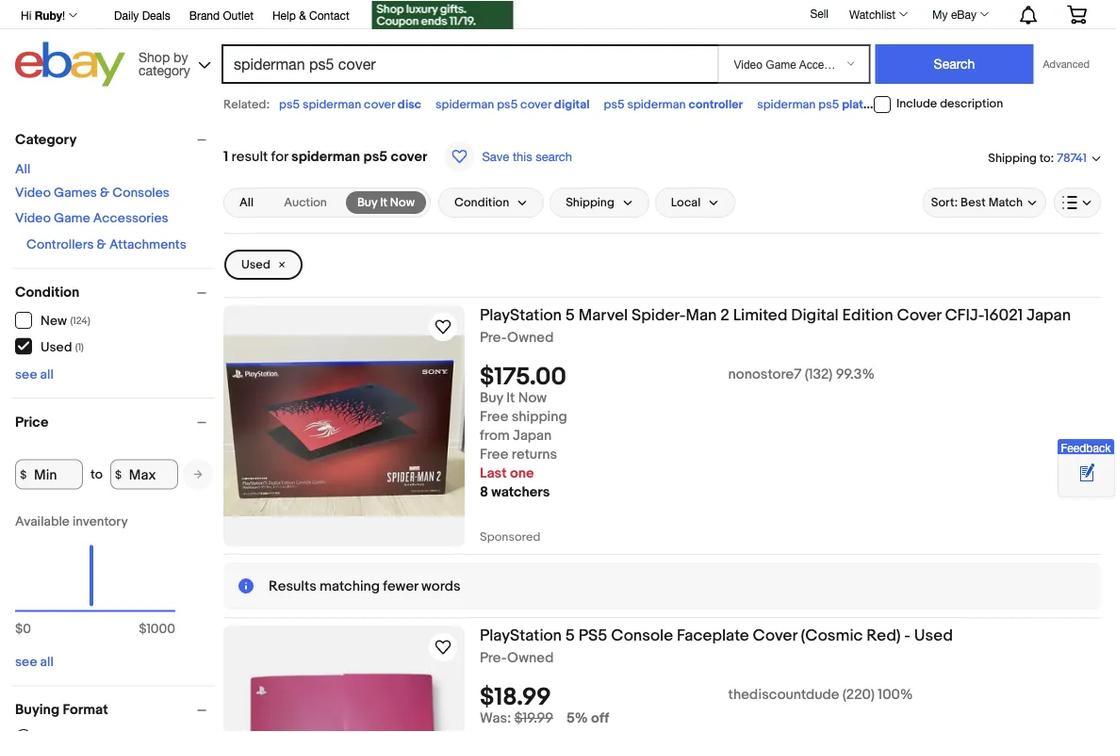 Task type: describe. For each thing, give the bounding box(es) containing it.
1
[[224, 148, 228, 165]]

one
[[510, 466, 534, 483]]

search
[[536, 149, 573, 164]]

99.3%
[[836, 367, 875, 384]]

consoles
[[112, 185, 170, 201]]

1 vertical spatial &
[[100, 185, 110, 201]]

graph of available inventory between $0 and $1000+ image
[[15, 515, 175, 648]]

account navigation
[[10, 0, 1102, 32]]

playstation 5 ps5 console faceplate cover (cosmic red) - used link
[[480, 626, 1102, 650]]

pre- inside playstation 5 ps5 console faceplate cover (cosmic red) - used pre-owned
[[480, 650, 507, 667]]

outlet
[[223, 8, 254, 22]]

$ up buying format dropdown button
[[139, 622, 147, 638]]

78741
[[1058, 151, 1088, 166]]

auction link
[[273, 191, 339, 214]]

category
[[15, 131, 77, 148]]

ps5 spiderman controller
[[604, 97, 743, 112]]

playstation 5 marvel spider-man 2 limited digital edition cover cfij-16021 japan heading
[[480, 306, 1072, 325]]

watch playstation 5 marvel spider-man 2 limited digital edition cover cfij-16021 japan image
[[432, 316, 455, 339]]

ps5 up save this search button
[[497, 97, 518, 112]]

1000
[[147, 622, 175, 638]]

brand
[[189, 8, 220, 22]]

spiderman ps5
[[891, 97, 976, 112]]

spiderman left the 'controller'
[[628, 97, 686, 112]]

local button
[[655, 188, 736, 218]]

watchlist
[[850, 8, 896, 21]]

$ up available
[[20, 468, 27, 482]]

all link inside main content
[[228, 191, 265, 214]]

$ 1000
[[139, 622, 175, 638]]

available
[[15, 515, 70, 531]]

category button
[[15, 131, 215, 148]]

japan inside nonostore7 (132) 99.3% buy it now free shipping from japan free returns last one 8 watchers
[[513, 428, 552, 445]]

ps5
[[579, 626, 608, 646]]

5%
[[567, 711, 588, 728]]

8
[[480, 485, 489, 502]]

result
[[232, 148, 268, 165]]

Buy It Now selected text field
[[357, 194, 415, 211]]

$175.00
[[480, 363, 567, 393]]

spider-
[[632, 306, 686, 325]]

format
[[63, 702, 108, 719]]

spiderman right for in the top left of the page
[[291, 148, 360, 165]]

new (124)
[[41, 314, 90, 330]]

see for condition
[[15, 367, 37, 383]]

video games & consoles link
[[15, 185, 170, 201]]

inventory
[[73, 515, 128, 531]]

16021
[[985, 306, 1024, 325]]

Minimum Value in $ text field
[[15, 460, 83, 490]]

see all for price
[[15, 655, 54, 671]]

1 vertical spatial all
[[240, 195, 254, 210]]

used (1)
[[41, 340, 84, 356]]

buy inside nonostore7 (132) 99.3% buy it now free shipping from japan free returns last one 8 watchers
[[480, 390, 504, 407]]

ps5 right digital
[[604, 97, 625, 112]]

cover inside main content
[[391, 148, 428, 165]]

my ebay
[[933, 8, 977, 21]]

help
[[273, 8, 296, 22]]

main content containing $175.00
[[224, 122, 1102, 733]]

save this search
[[482, 149, 573, 164]]

help & contact link
[[273, 6, 350, 26]]

hi ruby !
[[21, 8, 65, 22]]

console
[[611, 626, 674, 646]]

(132)
[[805, 367, 833, 384]]

it inside text field
[[380, 195, 388, 210]]

see all button for price
[[15, 655, 54, 671]]

1 vertical spatial condition
[[15, 284, 80, 301]]

controllers & attachments
[[26, 237, 186, 253]]

0 horizontal spatial condition button
[[15, 284, 215, 301]]

shipping to : 78741
[[989, 151, 1088, 166]]

my
[[933, 8, 949, 21]]

1 result for spiderman ps5 cover
[[224, 148, 428, 165]]

playstation 5 marvel spider-man 2 limited digital edition cover cfij-16021 japan image
[[224, 336, 465, 517]]

price
[[15, 414, 49, 431]]

1 horizontal spatial condition
[[455, 195, 510, 210]]

1 vertical spatial to
[[91, 467, 103, 483]]

related:
[[224, 97, 270, 112]]

Search for anything text field
[[224, 46, 715, 82]]

marvel
[[579, 306, 628, 325]]

2
[[721, 306, 730, 325]]

edition
[[843, 306, 894, 325]]

auction
[[284, 195, 327, 210]]

:
[[1051, 151, 1055, 165]]

accessories
[[93, 211, 169, 227]]

save
[[482, 149, 510, 164]]

video game accessories
[[15, 211, 169, 227]]

5 for $175.00
[[566, 306, 575, 325]]

2 free from the top
[[480, 447, 509, 464]]

controller
[[689, 97, 743, 112]]

used inside playstation 5 ps5 console faceplate cover (cosmic red) - used pre-owned
[[915, 626, 954, 646]]

limited
[[734, 306, 788, 325]]

!
[[62, 8, 65, 22]]

owned inside "playstation 5 marvel spider-man 2 limited digital edition cover cfij-16021 japan pre-owned"
[[507, 330, 554, 347]]

feedback
[[1062, 442, 1112, 455]]

used link
[[224, 250, 303, 280]]

daily
[[114, 8, 139, 22]]

shop
[[139, 49, 170, 65]]

ps5 spiderman cover disc
[[279, 97, 422, 112]]

buying
[[15, 702, 60, 719]]

shipping for shipping
[[566, 195, 615, 210]]

& for attachments
[[97, 237, 106, 253]]

all for price
[[40, 655, 54, 671]]

playstation for $18.99
[[480, 626, 562, 646]]

for
[[271, 148, 288, 165]]

this
[[513, 149, 533, 164]]

spiderman ps5 cover digital
[[436, 97, 590, 112]]

include
[[897, 97, 938, 112]]

used for used
[[241, 258, 271, 272]]

playstation 5 ps5 console faceplate cover (cosmic red) - used heading
[[480, 626, 954, 646]]

ps5 right include
[[953, 97, 973, 112]]

watch playstation 5 ps5 console faceplate cover (cosmic red) - used image
[[432, 637, 455, 659]]

cover for spiderman
[[364, 97, 395, 112]]

category
[[139, 62, 190, 78]]

video game accessories link
[[15, 211, 169, 227]]

best
[[961, 195, 986, 210]]

$18.99
[[480, 684, 552, 713]]

video for video games & consoles
[[15, 185, 51, 201]]



Task type: locate. For each thing, give the bounding box(es) containing it.
1 see all button from the top
[[15, 367, 54, 383]]

1 vertical spatial see
[[15, 655, 37, 671]]

cover for ps5
[[521, 97, 552, 112]]

help & contact
[[273, 8, 350, 22]]

see all
[[15, 367, 54, 383], [15, 655, 54, 671]]

None submit
[[876, 44, 1034, 84]]

0 vertical spatial shipping
[[989, 151, 1037, 165]]

playstation for $175.00
[[480, 306, 562, 325]]

shipping down search
[[566, 195, 615, 210]]

cfij-
[[946, 306, 985, 325]]

include description
[[897, 97, 1004, 112]]

pre- inside "playstation 5 marvel spider-man 2 limited digital edition cover cfij-16021 japan pre-owned"
[[480, 330, 507, 347]]

& right help
[[299, 8, 306, 22]]

0 horizontal spatial buy
[[357, 195, 378, 210]]

1 5 from the top
[[566, 306, 575, 325]]

2 vertical spatial &
[[97, 237, 106, 253]]

faceplate
[[677, 626, 750, 646]]

1 vertical spatial see all button
[[15, 655, 54, 671]]

owned up $175.00
[[507, 330, 554, 347]]

to
[[1040, 151, 1051, 165], [91, 467, 103, 483]]

all link down result
[[228, 191, 265, 214]]

0 vertical spatial all
[[40, 367, 54, 383]]

japan inside "playstation 5 marvel spider-man 2 limited digital edition cover cfij-16021 japan pre-owned"
[[1027, 306, 1072, 325]]

see all down used (1)
[[15, 367, 54, 383]]

new
[[41, 314, 67, 330]]

buying format button
[[15, 702, 215, 719]]

japan right 16021
[[1027, 306, 1072, 325]]

to left 78741
[[1040, 151, 1051, 165]]

all link down category
[[15, 162, 31, 178]]

0 vertical spatial condition button
[[439, 188, 544, 218]]

1 vertical spatial now
[[519, 390, 547, 407]]

used inside used link
[[241, 258, 271, 272]]

spiderman right plates
[[891, 97, 950, 112]]

japan
[[1027, 306, 1072, 325], [513, 428, 552, 445]]

0 horizontal spatial now
[[390, 195, 415, 210]]

cover inside playstation 5 ps5 console faceplate cover (cosmic red) - used pre-owned
[[753, 626, 798, 646]]

your shopping cart image
[[1067, 5, 1089, 24]]

video for video game accessories
[[15, 211, 51, 227]]

video games & consoles
[[15, 185, 170, 201]]

free
[[480, 409, 509, 426], [480, 447, 509, 464]]

buy it now
[[357, 195, 415, 210]]

video up controllers
[[15, 211, 51, 227]]

all link
[[15, 162, 31, 178], [228, 191, 265, 214]]

ps5 left plates
[[819, 97, 840, 112]]

digital
[[554, 97, 590, 112]]

0 horizontal spatial used
[[41, 340, 72, 356]]

shipping
[[512, 409, 568, 426]]

nonostore7
[[729, 367, 802, 384]]

0 horizontal spatial all
[[15, 162, 31, 178]]

& for contact
[[299, 8, 306, 22]]

results matching fewer words region
[[224, 563, 1102, 610]]

0 vertical spatial pre-
[[480, 330, 507, 347]]

1 vertical spatial condition button
[[15, 284, 215, 301]]

now inside nonostore7 (132) 99.3% buy it now free shipping from japan free returns last one 8 watchers
[[519, 390, 547, 407]]

1 vertical spatial pre-
[[480, 650, 507, 667]]

1 horizontal spatial cover
[[897, 306, 942, 325]]

1 vertical spatial used
[[41, 340, 72, 356]]

see
[[15, 367, 37, 383], [15, 655, 37, 671]]

spiderman ps5 plates
[[758, 97, 877, 112]]

all down used (1)
[[40, 367, 54, 383]]

0 vertical spatial see all button
[[15, 367, 54, 383]]

playstation 5 marvel spider-man 2 limited digital edition cover cfij-16021 japan pre-owned
[[480, 306, 1072, 347]]

0 vertical spatial free
[[480, 409, 509, 426]]

shipping left :
[[989, 151, 1037, 165]]

0 vertical spatial to
[[1040, 151, 1051, 165]]

1 video from the top
[[15, 185, 51, 201]]

attachments
[[109, 237, 186, 253]]

all for condition
[[40, 367, 54, 383]]

0 vertical spatial all link
[[15, 162, 31, 178]]

spiderman up 1 result for spiderman ps5 cover
[[303, 97, 361, 112]]

description
[[941, 97, 1004, 112]]

1 horizontal spatial condition button
[[439, 188, 544, 218]]

1 pre- from the top
[[480, 330, 507, 347]]

1 horizontal spatial it
[[507, 390, 515, 407]]

watchers
[[492, 485, 550, 502]]

0 vertical spatial &
[[299, 8, 306, 22]]

see all button
[[15, 367, 54, 383], [15, 655, 54, 671]]

pre- up $18.99 on the bottom of page
[[480, 650, 507, 667]]

5 left marvel
[[566, 306, 575, 325]]

cover left (cosmic
[[753, 626, 798, 646]]

playstation up $18.99 on the bottom of page
[[480, 626, 562, 646]]

1 free from the top
[[480, 409, 509, 426]]

1 horizontal spatial all link
[[228, 191, 265, 214]]

pre- up $175.00
[[480, 330, 507, 347]]

0 vertical spatial all
[[15, 162, 31, 178]]

2 see from the top
[[15, 655, 37, 671]]

condition
[[455, 195, 510, 210], [15, 284, 80, 301]]

5
[[566, 306, 575, 325], [566, 626, 575, 646]]

0 vertical spatial buy
[[357, 195, 378, 210]]

to inside shipping to : 78741
[[1040, 151, 1051, 165]]

0 vertical spatial 5
[[566, 306, 575, 325]]

condition down save
[[455, 195, 510, 210]]

2 all from the top
[[40, 655, 54, 671]]

see up price
[[15, 367, 37, 383]]

it down 1 result for spiderman ps5 cover
[[380, 195, 388, 210]]

shipping inside dropdown button
[[566, 195, 615, 210]]

5 left ps5
[[566, 626, 575, 646]]

&
[[299, 8, 306, 22], [100, 185, 110, 201], [97, 237, 106, 253]]

free down the from
[[480, 447, 509, 464]]

owned inside playstation 5 ps5 console faceplate cover (cosmic red) - used pre-owned
[[507, 650, 554, 667]]

1 see from the top
[[15, 367, 37, 383]]

japan up returns
[[513, 428, 552, 445]]

Maximum Value in $ text field
[[110, 460, 178, 490]]

cover left digital
[[521, 97, 552, 112]]

it
[[380, 195, 388, 210], [507, 390, 515, 407]]

1 horizontal spatial now
[[519, 390, 547, 407]]

2 see all from the top
[[15, 655, 54, 671]]

1 horizontal spatial shipping
[[989, 151, 1037, 165]]

1 horizontal spatial to
[[1040, 151, 1051, 165]]

$ up buying
[[15, 622, 23, 638]]

0 horizontal spatial condition
[[15, 284, 80, 301]]

1 vertical spatial playstation
[[480, 626, 562, 646]]

shop by category button
[[130, 42, 215, 83]]

1 horizontal spatial used
[[241, 258, 271, 272]]

playstation inside "playstation 5 marvel spider-man 2 limited digital edition cover cfij-16021 japan pre-owned"
[[480, 306, 562, 325]]

0
[[23, 622, 31, 638]]

& down video game accessories
[[97, 237, 106, 253]]

shipping inside shipping to : 78741
[[989, 151, 1037, 165]]

spiderman down search for anything text field
[[436, 97, 495, 112]]

1 vertical spatial it
[[507, 390, 515, 407]]

playstation 5 ps5 console faceplate cover (cosmic red) - used pre-owned
[[480, 626, 954, 667]]

shipping
[[989, 151, 1037, 165], [566, 195, 615, 210]]

1 vertical spatial video
[[15, 211, 51, 227]]

1 vertical spatial owned
[[507, 650, 554, 667]]

pre-
[[480, 330, 507, 347], [480, 650, 507, 667]]

playstation up $175.00
[[480, 306, 562, 325]]

0 vertical spatial now
[[390, 195, 415, 210]]

used for used (1)
[[41, 340, 72, 356]]

1 vertical spatial buy
[[480, 390, 504, 407]]

buy it now link
[[346, 191, 426, 214]]

all down result
[[240, 195, 254, 210]]

(1)
[[75, 341, 84, 354]]

controllers & attachments link
[[26, 237, 186, 253]]

$ 0
[[15, 622, 31, 638]]

1 vertical spatial 5
[[566, 626, 575, 646]]

1 vertical spatial cover
[[753, 626, 798, 646]]

it up shipping
[[507, 390, 515, 407]]

ebay
[[952, 8, 977, 21]]

0 horizontal spatial all link
[[15, 162, 31, 178]]

now down 1 result for spiderman ps5 cover
[[390, 195, 415, 210]]

buy
[[357, 195, 378, 210], [480, 390, 504, 407]]

see for price
[[15, 655, 37, 671]]

was:
[[480, 711, 512, 728]]

owned
[[507, 330, 554, 347], [507, 650, 554, 667]]

price button
[[15, 414, 215, 431]]

save this search button
[[439, 141, 578, 173]]

buying format
[[15, 702, 108, 719]]

now up shipping
[[519, 390, 547, 407]]

1 horizontal spatial buy
[[480, 390, 504, 407]]

advanced link
[[1034, 45, 1100, 83]]

matching
[[320, 578, 380, 595]]

0 horizontal spatial shipping
[[566, 195, 615, 210]]

shipping button
[[550, 188, 650, 218]]

$
[[20, 468, 27, 482], [115, 468, 122, 482], [15, 622, 23, 638], [139, 622, 147, 638]]

disc
[[398, 97, 422, 112]]

1 horizontal spatial all
[[240, 195, 254, 210]]

0 vertical spatial see all
[[15, 367, 54, 383]]

shipping for shipping to : 78741
[[989, 151, 1037, 165]]

0 horizontal spatial cover
[[753, 626, 798, 646]]

0 vertical spatial japan
[[1027, 306, 1072, 325]]

playstation inside playstation 5 ps5 console faceplate cover (cosmic red) - used pre-owned
[[480, 626, 562, 646]]

see all button for condition
[[15, 367, 54, 383]]

1 owned from the top
[[507, 330, 554, 347]]

condition button up (124)
[[15, 284, 215, 301]]

off
[[591, 711, 610, 728]]

& inside account navigation
[[299, 8, 306, 22]]

sort: best match button
[[923, 188, 1047, 218]]

see all for condition
[[15, 367, 54, 383]]

ps5 inside main content
[[364, 148, 388, 165]]

returns
[[512, 447, 558, 464]]

$19.99
[[515, 711, 554, 728]]

video left games at the left of the page
[[15, 185, 51, 201]]

none submit inside shop by category banner
[[876, 44, 1034, 84]]

1 vertical spatial japan
[[513, 428, 552, 445]]

2 5 from the top
[[566, 626, 575, 646]]

listing options selector. list view selected. image
[[1063, 195, 1093, 210]]

see down 0 at bottom
[[15, 655, 37, 671]]

1 playstation from the top
[[480, 306, 562, 325]]

1 vertical spatial all
[[40, 655, 54, 671]]

1 horizontal spatial japan
[[1027, 306, 1072, 325]]

cover inside "playstation 5 marvel spider-man 2 limited digital edition cover cfij-16021 japan pre-owned"
[[897, 306, 942, 325]]

cover
[[364, 97, 395, 112], [521, 97, 552, 112], [391, 148, 428, 165]]

condition up new
[[15, 284, 80, 301]]

daily deals link
[[114, 6, 170, 26]]

2 horizontal spatial used
[[915, 626, 954, 646]]

controllers
[[26, 237, 94, 253]]

cover left cfij-
[[897, 306, 942, 325]]

buy inside text field
[[357, 195, 378, 210]]

buy up the from
[[480, 390, 504, 407]]

get the coupon image
[[372, 1, 514, 29]]

to left maximum value in $ text box
[[91, 467, 103, 483]]

1 all from the top
[[40, 367, 54, 383]]

2 owned from the top
[[507, 650, 554, 667]]

0 horizontal spatial japan
[[513, 428, 552, 445]]

1 vertical spatial all link
[[228, 191, 265, 214]]

1 see all from the top
[[15, 367, 54, 383]]

brand outlet
[[189, 8, 254, 22]]

1 vertical spatial shipping
[[566, 195, 615, 210]]

it inside nonostore7 (132) 99.3% buy it now free shipping from japan free returns last one 8 watchers
[[507, 390, 515, 407]]

0 vertical spatial see
[[15, 367, 37, 383]]

cover up buy it now
[[391, 148, 428, 165]]

main content
[[224, 122, 1102, 733]]

0 vertical spatial playstation
[[480, 306, 562, 325]]

now inside text field
[[390, 195, 415, 210]]

plates
[[843, 97, 877, 112]]

shop by category banner
[[10, 0, 1102, 91]]

0 horizontal spatial to
[[91, 467, 103, 483]]

2 vertical spatial used
[[915, 626, 954, 646]]

from
[[480, 428, 510, 445]]

buy right auction link in the left of the page
[[357, 195, 378, 210]]

2 playstation from the top
[[480, 626, 562, 646]]

free up the from
[[480, 409, 509, 426]]

ps5 up buy it now
[[364, 148, 388, 165]]

5 for $18.99
[[566, 626, 575, 646]]

0 vertical spatial condition
[[455, 195, 510, 210]]

2 video from the top
[[15, 211, 51, 227]]

see all button down used (1)
[[15, 367, 54, 383]]

0 horizontal spatial it
[[380, 195, 388, 210]]

ruby
[[35, 8, 62, 22]]

$ up inventory at the left of page
[[115, 468, 122, 482]]

my ebay link
[[923, 3, 998, 25]]

ps5 right related:
[[279, 97, 300, 112]]

games
[[54, 185, 97, 201]]

0 vertical spatial cover
[[897, 306, 942, 325]]

sort: best match
[[932, 195, 1023, 210]]

5 inside playstation 5 ps5 console faceplate cover (cosmic red) - used pre-owned
[[566, 626, 575, 646]]

condition button down save
[[439, 188, 544, 218]]

1 vertical spatial free
[[480, 447, 509, 464]]

see all down 0 at bottom
[[15, 655, 54, 671]]

brand outlet link
[[189, 6, 254, 26]]

sell
[[811, 7, 829, 20]]

0 vertical spatial it
[[380, 195, 388, 210]]

playstation 5 ps5 console faceplate cover (cosmic red) - used image
[[238, 641, 450, 733]]

spiderman right the 'controller'
[[758, 97, 816, 112]]

1 vertical spatial see all
[[15, 655, 54, 671]]

see all button down 0 at bottom
[[15, 655, 54, 671]]

deals
[[142, 8, 170, 22]]

all up buying
[[40, 655, 54, 671]]

cover left disc
[[364, 97, 395, 112]]

owned up $18.99 on the bottom of page
[[507, 650, 554, 667]]

contact
[[309, 8, 350, 22]]

2 see all button from the top
[[15, 655, 54, 671]]

2 pre- from the top
[[480, 650, 507, 667]]

nonostore7 (132) 99.3% buy it now free shipping from japan free returns last one 8 watchers
[[480, 367, 875, 502]]

all down category
[[15, 162, 31, 178]]

digital
[[792, 306, 839, 325]]

& up video game accessories
[[100, 185, 110, 201]]

available inventory
[[15, 515, 128, 531]]

0 vertical spatial used
[[241, 258, 271, 272]]

0 vertical spatial owned
[[507, 330, 554, 347]]

thediscountdude
[[729, 687, 840, 704]]

5 inside "playstation 5 marvel spider-man 2 limited digital edition cover cfij-16021 japan pre-owned"
[[566, 306, 575, 325]]

0 vertical spatial video
[[15, 185, 51, 201]]



Task type: vqa. For each thing, say whether or not it's contained in the screenshot.
Sell
yes



